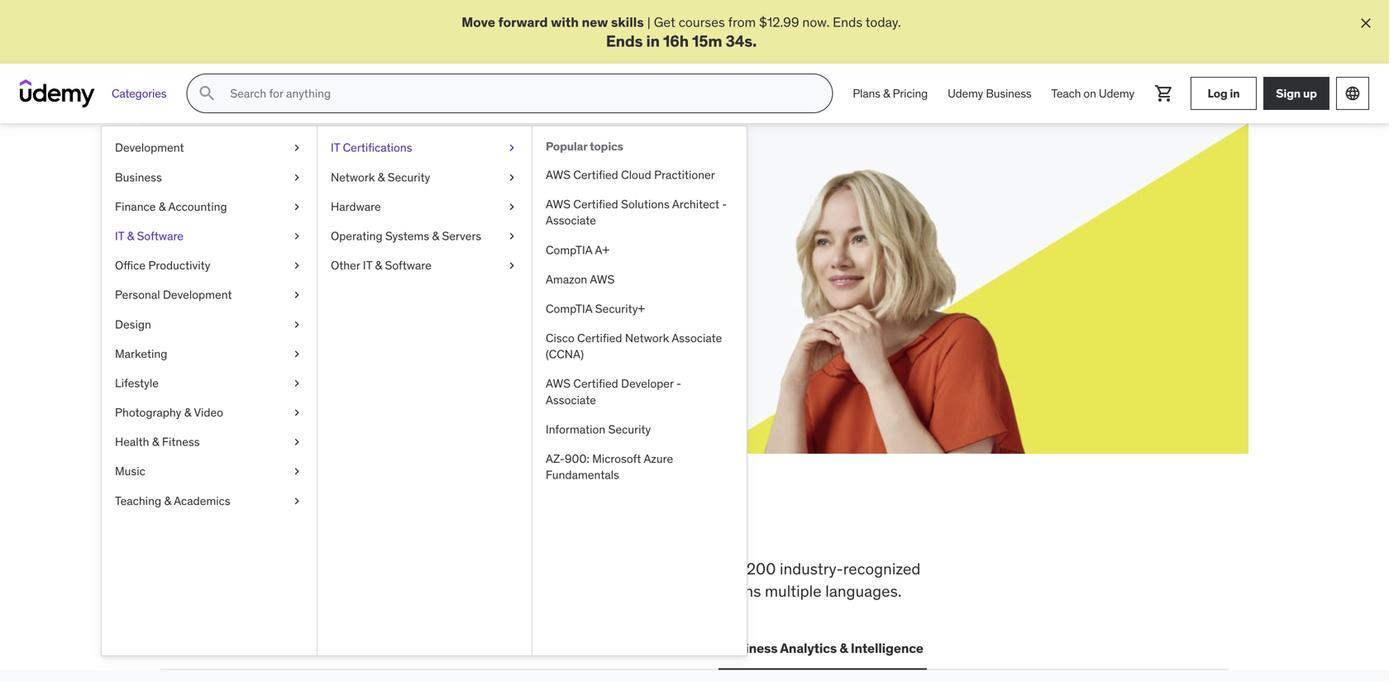 Task type: describe. For each thing, give the bounding box(es) containing it.
health & fitness link
[[102, 428, 317, 457]]

comptia a+
[[546, 243, 610, 257]]

udemy image
[[20, 80, 95, 108]]

Search for anything text field
[[227, 80, 812, 108]]

close image
[[1358, 15, 1374, 31]]

popular topics
[[546, 139, 623, 154]]

place
[[625, 505, 711, 548]]

fitness
[[162, 435, 200, 450]]

topics,
[[478, 559, 524, 579]]

future
[[407, 195, 488, 230]]

other it & software link
[[318, 251, 532, 280]]

information security
[[546, 422, 651, 437]]

leadership
[[415, 640, 483, 657]]

it certifications button
[[294, 629, 398, 668]]

& for fitness
[[152, 435, 159, 450]]

teach on udemy
[[1051, 86, 1134, 101]]

categories
[[112, 86, 166, 101]]

for for your
[[433, 236, 449, 253]]

sign up
[[1276, 86, 1317, 101]]

office productivity
[[115, 258, 210, 273]]

communication button
[[600, 629, 705, 668]]

now.
[[802, 14, 830, 31]]

associate inside cisco certified network associate (ccna)
[[672, 331, 722, 346]]

sale
[[266, 255, 292, 272]]

hardware link
[[318, 192, 532, 222]]

languages.
[[825, 581, 902, 601]]

200
[[747, 559, 776, 579]]

0 horizontal spatial your
[[268, 236, 293, 253]]

microsoft
[[592, 451, 641, 466]]

|
[[647, 14, 651, 31]]

cisco
[[546, 331, 574, 346]]

security inside it certifications element
[[608, 422, 651, 437]]

new
[[582, 14, 608, 31]]

it for it & software link
[[115, 229, 124, 243]]

office
[[115, 258, 146, 273]]

to
[[392, 559, 407, 579]]

development for personal
[[163, 287, 232, 302]]

software inside "link"
[[385, 258, 432, 273]]

prep
[[596, 559, 628, 579]]

aws certified cloud practitioner
[[546, 167, 715, 182]]

network inside cisco certified network associate (ccna)
[[625, 331, 669, 346]]

xsmall image for it & software
[[290, 228, 303, 244]]

comptia for comptia security+
[[546, 301, 592, 316]]

xsmall image for operating systems & servers
[[505, 228, 518, 244]]

log in link
[[1191, 77, 1257, 110]]

amazon
[[546, 272, 587, 287]]

marketing
[[115, 346, 167, 361]]

900:
[[565, 451, 589, 466]]

aws certified solutions architect - associate link
[[533, 190, 747, 235]]

lifestyle link
[[102, 369, 317, 398]]

certifications,
[[160, 581, 256, 601]]

topics
[[590, 139, 623, 154]]

azure
[[644, 451, 673, 466]]

categories button
[[102, 74, 176, 113]]

teaching & academics link
[[102, 486, 317, 516]]

health & fitness
[[115, 435, 200, 450]]

analytics
[[780, 640, 837, 657]]

2 as from the left
[[499, 236, 512, 253]]

it for it certifications button
[[297, 640, 308, 657]]

in inside the 'move forward with new skills | get courses from $12.99 now. ends today. ends in 16h 15m 34s .'
[[646, 31, 660, 51]]

photography & video
[[115, 405, 223, 420]]

leadership button
[[411, 629, 486, 668]]

business inside 'link'
[[986, 86, 1032, 101]]

development link
[[102, 133, 317, 163]]

teaching & academics
[[115, 493, 230, 508]]

$12.99
[[759, 14, 799, 31]]

it & software link
[[102, 222, 317, 251]]

academics
[[174, 493, 230, 508]]

critical
[[227, 559, 274, 579]]

information
[[546, 422, 605, 437]]

forward
[[498, 14, 548, 31]]

it certifications for it certifications link
[[331, 140, 412, 155]]

0 horizontal spatial ends
[[606, 31, 643, 51]]

xsmall image for network & security
[[505, 169, 518, 186]]

$12.99.
[[220, 255, 263, 272]]

- inside the "aws certified solutions architect - associate"
[[722, 197, 727, 212]]

16h 15m 34s
[[663, 31, 752, 51]]

aws certified developer - associate
[[546, 376, 681, 408]]

move
[[462, 14, 495, 31]]

intelligence
[[851, 640, 923, 657]]

with inside 'skills for your future expand your potential with a course for as little as $12.99. sale ends today.'
[[352, 236, 377, 253]]

0 vertical spatial software
[[137, 229, 184, 243]]

xsmall image for teaching & academics
[[290, 493, 303, 509]]

web
[[164, 640, 192, 657]]

comptia for comptia a+
[[546, 243, 592, 257]]

comptia security+
[[546, 301, 645, 316]]

sign up link
[[1263, 77, 1330, 110]]

video
[[194, 405, 223, 420]]

marketing link
[[102, 339, 317, 369]]

data science
[[503, 640, 584, 657]]

xsmall image for photography & video
[[290, 405, 303, 421]]

multiple
[[765, 581, 822, 601]]

it certifications for it certifications button
[[297, 640, 395, 657]]

for for workplace
[[690, 559, 709, 579]]

1 vertical spatial in
[[1230, 86, 1240, 101]]

a
[[380, 236, 387, 253]]

finance & accounting
[[115, 199, 227, 214]]

skills inside covering critical workplace skills to technical topics, including prep content for over 200 industry-recognized certifications, our catalog supports well-rounded professional development and spans multiple languages.
[[354, 559, 389, 579]]

on
[[1084, 86, 1096, 101]]

& for security
[[378, 170, 385, 185]]

lifestyle
[[115, 376, 159, 391]]

udemy business link
[[938, 74, 1041, 113]]

over
[[713, 559, 743, 579]]

xsmall image for finance & accounting
[[290, 199, 303, 215]]

a+
[[595, 243, 610, 257]]

1 horizontal spatial ends
[[833, 14, 863, 31]]

network inside "link"
[[331, 170, 375, 185]]

solutions
[[621, 197, 670, 212]]

today. inside the 'move forward with new skills | get courses from $12.99 now. ends today. ends in 16h 15m 34s .'
[[866, 14, 901, 31]]

finance
[[115, 199, 156, 214]]

xsmall image for design
[[290, 316, 303, 333]]

servers
[[442, 229, 481, 243]]

plans & pricing
[[853, 86, 928, 101]]

aws for aws certified developer - associate
[[546, 376, 571, 391]]

comptia a+ link
[[533, 235, 747, 265]]

design
[[115, 317, 151, 332]]

skills for your future expand your potential with a course for as little as $12.99. sale ends today.
[[220, 195, 512, 272]]

az-
[[546, 451, 565, 466]]

& for academics
[[164, 493, 171, 508]]



Task type: vqa. For each thing, say whether or not it's contained in the screenshot.
AWS Certified Developer - Associate
yes



Task type: locate. For each thing, give the bounding box(es) containing it.
certified
[[573, 167, 618, 182], [573, 197, 618, 212], [577, 331, 622, 346], [573, 376, 618, 391]]

content
[[632, 559, 686, 579]]

1 horizontal spatial network
[[625, 331, 669, 346]]

covering critical workplace skills to technical topics, including prep content for over 200 industry-recognized certifications, our catalog supports well-rounded professional development and spans multiple languages.
[[160, 559, 921, 601]]

1 vertical spatial it certifications
[[297, 640, 395, 657]]

xsmall image inside teaching & academics link
[[290, 493, 303, 509]]

aws certified solutions architect - associate
[[546, 197, 727, 228]]

1 vertical spatial software
[[385, 258, 432, 273]]

personal development link
[[102, 280, 317, 310]]

0 vertical spatial in
[[646, 31, 660, 51]]

xsmall image for development
[[290, 140, 303, 156]]

xsmall image for hardware
[[505, 199, 518, 215]]

for up potential
[[299, 195, 338, 230]]

it up office
[[115, 229, 124, 243]]

xsmall image for other it & software
[[505, 258, 518, 274]]

xsmall image inside development link
[[290, 140, 303, 156]]

skills up supports
[[354, 559, 389, 579]]

little
[[469, 236, 496, 253]]

certified inside cisco certified network associate (ccna)
[[577, 331, 622, 346]]

security up microsoft
[[608, 422, 651, 437]]

office productivity link
[[102, 251, 317, 280]]

0 vertical spatial your
[[343, 195, 402, 230]]

xsmall image inside "lifestyle" link
[[290, 375, 303, 392]]

xsmall image inside network & security "link"
[[505, 169, 518, 186]]

business down spans
[[722, 640, 778, 657]]

0 vertical spatial security
[[388, 170, 430, 185]]

photography
[[115, 405, 181, 420]]

& right the health
[[152, 435, 159, 450]]

1 vertical spatial -
[[676, 376, 681, 391]]

xsmall image for it certifications
[[505, 140, 518, 156]]

design link
[[102, 310, 317, 339]]

udemy right "pricing"
[[948, 86, 983, 101]]

it right other
[[363, 258, 372, 273]]

0 vertical spatial comptia
[[546, 243, 592, 257]]

certifications inside button
[[311, 640, 395, 657]]

& for pricing
[[883, 86, 890, 101]]

it inside "link"
[[363, 258, 372, 273]]

for
[[299, 195, 338, 230], [433, 236, 449, 253], [690, 559, 709, 579]]

0 horizontal spatial with
[[352, 236, 377, 253]]

& right teaching
[[164, 493, 171, 508]]

& up office
[[127, 229, 134, 243]]

1 horizontal spatial as
[[499, 236, 512, 253]]

certifications up network & security
[[343, 140, 412, 155]]

0 horizontal spatial for
[[299, 195, 338, 230]]

accounting
[[168, 199, 227, 214]]

network up hardware
[[331, 170, 375, 185]]

& for video
[[184, 405, 191, 420]]

0 horizontal spatial business
[[115, 170, 162, 185]]

& up hardware
[[378, 170, 385, 185]]

0 vertical spatial with
[[551, 14, 579, 31]]

1 as from the left
[[453, 236, 466, 253]]

0 vertical spatial it certifications
[[331, 140, 412, 155]]

it certifications
[[331, 140, 412, 155], [297, 640, 395, 657]]

0 vertical spatial for
[[299, 195, 338, 230]]

the
[[215, 505, 268, 548]]

xsmall image inside personal development link
[[290, 287, 303, 303]]

plans
[[853, 86, 880, 101]]

for up and
[[690, 559, 709, 579]]

aws inside the "aws certified solutions architect - associate"
[[546, 197, 571, 212]]

xsmall image inside the design link
[[290, 316, 303, 333]]

industry-
[[780, 559, 843, 579]]

it certifications link
[[318, 133, 532, 163]]

xsmall image inside 'operating systems & servers' link
[[505, 228, 518, 244]]

0 vertical spatial -
[[722, 197, 727, 212]]

- right architect
[[722, 197, 727, 212]]

& right analytics
[[840, 640, 848, 657]]

aws down (ccna)
[[546, 376, 571, 391]]

business
[[986, 86, 1032, 101], [115, 170, 162, 185], [722, 640, 778, 657]]

certified for developer
[[573, 376, 618, 391]]

certified inside the aws certified developer - associate
[[573, 376, 618, 391]]

2 vertical spatial development
[[195, 640, 277, 657]]

xsmall image inside it certifications link
[[505, 140, 518, 156]]

amazon aws
[[546, 272, 615, 287]]

& left video
[[184, 405, 191, 420]]

udemy
[[948, 86, 983, 101], [1099, 86, 1134, 101]]

ends
[[833, 14, 863, 31], [606, 31, 643, 51]]

network
[[331, 170, 375, 185], [625, 331, 669, 346]]

ends right now.
[[833, 14, 863, 31]]

all
[[160, 505, 209, 548]]

.
[[752, 31, 757, 51]]

popular
[[546, 139, 587, 154]]

associate up comptia a+
[[546, 213, 596, 228]]

1 vertical spatial associate
[[672, 331, 722, 346]]

business up finance
[[115, 170, 162, 185]]

business for business
[[115, 170, 162, 185]]

0 horizontal spatial as
[[453, 236, 466, 253]]

for right the course
[[433, 236, 449, 253]]

log
[[1208, 86, 1228, 101]]

& left 'servers'
[[432, 229, 439, 243]]

pricing
[[893, 86, 928, 101]]

move forward with new skills | get courses from $12.99 now. ends today. ends in 16h 15m 34s .
[[462, 14, 901, 51]]

1 vertical spatial skills
[[274, 505, 363, 548]]

potential
[[296, 236, 349, 253]]

with inside the 'move forward with new skills | get courses from $12.99 now. ends today. ends in 16h 15m 34s .'
[[551, 14, 579, 31]]

your up sale
[[268, 236, 293, 253]]

1 horizontal spatial your
[[343, 195, 402, 230]]

one
[[559, 505, 618, 548]]

network down the "comptia security+" link
[[625, 331, 669, 346]]

cloud
[[621, 167, 651, 182]]

covering
[[160, 559, 223, 579]]

0 vertical spatial certifications
[[343, 140, 412, 155]]

development inside button
[[195, 640, 277, 657]]

certified down comptia security+
[[577, 331, 622, 346]]

aws
[[546, 167, 571, 182], [546, 197, 571, 212], [590, 272, 615, 287], [546, 376, 571, 391]]

in up including
[[521, 505, 553, 548]]

& down a
[[375, 258, 382, 273]]

associate inside the aws certified developer - associate
[[546, 393, 596, 408]]

1 horizontal spatial software
[[385, 258, 432, 273]]

2 vertical spatial skills
[[354, 559, 389, 579]]

xsmall image inside finance & accounting "link"
[[290, 199, 303, 215]]

0 vertical spatial development
[[115, 140, 184, 155]]

0 horizontal spatial -
[[676, 376, 681, 391]]

with left new
[[551, 14, 579, 31]]

1 vertical spatial certifications
[[311, 640, 395, 657]]

2 comptia from the top
[[546, 301, 592, 316]]

aws inside the aws certified developer - associate
[[546, 376, 571, 391]]

business inside button
[[722, 640, 778, 657]]

certified for solutions
[[573, 197, 618, 212]]

aws certified developer - associate link
[[533, 369, 747, 415]]

amazon aws link
[[533, 265, 747, 294]]

it certifications down supports
[[297, 640, 395, 657]]

certifications for it certifications button
[[311, 640, 395, 657]]

xsmall image inside office productivity link
[[290, 258, 303, 274]]

teach on udemy link
[[1041, 74, 1144, 113]]

data science button
[[500, 629, 587, 668]]

it for it certifications link
[[331, 140, 340, 155]]

udemy inside 'link'
[[948, 86, 983, 101]]

certified for network
[[577, 331, 622, 346]]

1 horizontal spatial security
[[608, 422, 651, 437]]

& inside "link"
[[883, 86, 890, 101]]

certifications for it certifications link
[[343, 140, 412, 155]]

business analytics & intelligence button
[[718, 629, 927, 668]]

associate inside the "aws certified solutions architect - associate"
[[546, 213, 596, 228]]

xsmall image inside "hardware" link
[[505, 199, 518, 215]]

choose a language image
[[1344, 85, 1361, 102]]

2 horizontal spatial in
[[1230, 86, 1240, 101]]

xsmall image inside 'marketing' link
[[290, 346, 303, 362]]

udemy right on
[[1099, 86, 1134, 101]]

& inside button
[[840, 640, 848, 657]]

fundamentals
[[546, 468, 619, 483]]

xsmall image inside it & software link
[[290, 228, 303, 244]]

spans
[[720, 581, 761, 601]]

it down catalog
[[297, 640, 308, 657]]

2 vertical spatial for
[[690, 559, 709, 579]]

software up office productivity at top
[[137, 229, 184, 243]]

comptia down amazon
[[546, 301, 592, 316]]

information security link
[[533, 415, 747, 444]]

today. down potential
[[327, 255, 362, 272]]

development down categories dropdown button
[[115, 140, 184, 155]]

certified for cloud
[[573, 167, 618, 182]]

certifications down supports
[[311, 640, 395, 657]]

comptia security+ link
[[533, 294, 747, 324]]

xsmall image inside other it & software "link"
[[505, 258, 518, 274]]

supports
[[342, 581, 404, 601]]

0 horizontal spatial today.
[[327, 255, 362, 272]]

xsmall image for business
[[290, 169, 303, 186]]

certified down topics
[[573, 167, 618, 182]]

your up a
[[343, 195, 402, 230]]

xsmall image inside business link
[[290, 169, 303, 186]]

1 vertical spatial your
[[268, 236, 293, 253]]

today.
[[866, 14, 901, 31], [327, 255, 362, 272]]

- inside the aws certified developer - associate
[[676, 376, 681, 391]]

need
[[435, 505, 514, 548]]

certified down aws certified cloud practitioner
[[573, 197, 618, 212]]

xsmall image inside music link
[[290, 464, 303, 480]]

ends down new
[[606, 31, 643, 51]]

xsmall image for music
[[290, 464, 303, 480]]

submit search image
[[197, 84, 217, 104]]

& for software
[[127, 229, 134, 243]]

in right log
[[1230, 86, 1240, 101]]

xsmall image for marketing
[[290, 346, 303, 362]]

cisco certified network associate (ccna) link
[[533, 324, 747, 369]]

aws for aws certified solutions architect - associate
[[546, 197, 571, 212]]

1 vertical spatial with
[[352, 236, 377, 253]]

development
[[594, 581, 686, 601]]

it
[[331, 140, 340, 155], [115, 229, 124, 243], [363, 258, 372, 273], [297, 640, 308, 657]]

business left teach
[[986, 86, 1032, 101]]

1 horizontal spatial udemy
[[1099, 86, 1134, 101]]

xsmall image for health & fitness
[[290, 434, 303, 450]]

aws down "a+"
[[590, 272, 615, 287]]

certifications
[[343, 140, 412, 155], [311, 640, 395, 657]]

aws certified cloud practitioner link
[[533, 160, 747, 190]]

it certifications element
[[532, 127, 747, 656]]

& inside "link"
[[378, 170, 385, 185]]

with left a
[[352, 236, 377, 253]]

xsmall image for personal development
[[290, 287, 303, 303]]

2 udemy from the left
[[1099, 86, 1134, 101]]

xsmall image for office productivity
[[290, 258, 303, 274]]

skills
[[220, 195, 294, 230]]

aws up comptia a+
[[546, 197, 571, 212]]

2 horizontal spatial for
[[690, 559, 709, 579]]

0 vertical spatial business
[[986, 86, 1032, 101]]

comptia up amazon
[[546, 243, 592, 257]]

1 horizontal spatial today.
[[866, 14, 901, 31]]

and
[[690, 581, 716, 601]]

it inside button
[[297, 640, 308, 657]]

- right "developer"
[[676, 376, 681, 391]]

& right plans
[[883, 86, 890, 101]]

0 horizontal spatial software
[[137, 229, 184, 243]]

associate up information
[[546, 393, 596, 408]]

get
[[654, 14, 675, 31]]

xsmall image for lifestyle
[[290, 375, 303, 392]]

data
[[503, 640, 532, 657]]

development for web
[[195, 640, 277, 657]]

operating systems & servers
[[331, 229, 481, 243]]

0 horizontal spatial network
[[331, 170, 375, 185]]

workplace
[[278, 559, 350, 579]]

web development
[[164, 640, 277, 657]]

business analytics & intelligence
[[722, 640, 923, 657]]

development down office productivity link
[[163, 287, 232, 302]]

1 vertical spatial for
[[433, 236, 449, 253]]

in down | at the left top of the page
[[646, 31, 660, 51]]

1 comptia from the top
[[546, 243, 592, 257]]

from
[[728, 14, 756, 31]]

1 horizontal spatial in
[[646, 31, 660, 51]]

0 horizontal spatial security
[[388, 170, 430, 185]]

1 vertical spatial business
[[115, 170, 162, 185]]

personal
[[115, 287, 160, 302]]

as left little
[[453, 236, 466, 253]]

our
[[260, 581, 282, 601]]

today. inside 'skills for your future expand your potential with a course for as little as $12.99. sale ends today.'
[[327, 255, 362, 272]]

1 vertical spatial comptia
[[546, 301, 592, 316]]

1 vertical spatial today.
[[327, 255, 362, 272]]

development right web
[[195, 640, 277, 657]]

skills up workplace
[[274, 505, 363, 548]]

today. right now.
[[866, 14, 901, 31]]

security down it certifications link
[[388, 170, 430, 185]]

0 vertical spatial skills
[[611, 14, 644, 31]]

well-
[[408, 581, 442, 601]]

music
[[115, 464, 145, 479]]

courses
[[679, 14, 725, 31]]

1 udemy from the left
[[948, 86, 983, 101]]

1 horizontal spatial -
[[722, 197, 727, 212]]

it up network & security
[[331, 140, 340, 155]]

&
[[883, 86, 890, 101], [378, 170, 385, 185], [159, 199, 166, 214], [127, 229, 134, 243], [432, 229, 439, 243], [375, 258, 382, 273], [184, 405, 191, 420], [152, 435, 159, 450], [164, 493, 171, 508], [840, 640, 848, 657]]

2 vertical spatial business
[[722, 640, 778, 657]]

it certifications up network & security
[[331, 140, 412, 155]]

xsmall image
[[290, 199, 303, 215], [505, 199, 518, 215], [290, 287, 303, 303], [290, 316, 303, 333], [290, 375, 303, 392], [290, 493, 303, 509]]

certified inside the "aws certified solutions architect - associate"
[[573, 197, 618, 212]]

business link
[[102, 163, 317, 192]]

with
[[551, 14, 579, 31], [352, 236, 377, 253]]

finance & accounting link
[[102, 192, 317, 222]]

xsmall image inside health & fitness link
[[290, 434, 303, 450]]

0 horizontal spatial in
[[521, 505, 553, 548]]

as right little
[[499, 236, 512, 253]]

skills inside the 'move forward with new skills | get courses from $12.99 now. ends today. ends in 16h 15m 34s .'
[[611, 14, 644, 31]]

2 vertical spatial in
[[521, 505, 553, 548]]

certified down (ccna)
[[573, 376, 618, 391]]

hardware
[[331, 199, 381, 214]]

0 vertical spatial associate
[[546, 213, 596, 228]]

1 vertical spatial development
[[163, 287, 232, 302]]

2 horizontal spatial business
[[986, 86, 1032, 101]]

associate down the "comptia security+" link
[[672, 331, 722, 346]]

health
[[115, 435, 149, 450]]

1 horizontal spatial with
[[551, 14, 579, 31]]

& right finance
[[159, 199, 166, 214]]

software down the course
[[385, 258, 432, 273]]

1 horizontal spatial for
[[433, 236, 449, 253]]

& for accounting
[[159, 199, 166, 214]]

it certifications inside button
[[297, 640, 395, 657]]

shopping cart with 0 items image
[[1154, 84, 1174, 104]]

aws for aws certified cloud practitioner
[[546, 167, 571, 182]]

other
[[331, 258, 360, 273]]

business for business analytics & intelligence
[[722, 640, 778, 657]]

1 vertical spatial network
[[625, 331, 669, 346]]

0 vertical spatial network
[[331, 170, 375, 185]]

log in
[[1208, 86, 1240, 101]]

1 horizontal spatial business
[[722, 640, 778, 657]]

xsmall image
[[290, 140, 303, 156], [505, 140, 518, 156], [290, 169, 303, 186], [505, 169, 518, 186], [290, 228, 303, 244], [505, 228, 518, 244], [290, 258, 303, 274], [505, 258, 518, 274], [290, 346, 303, 362], [290, 405, 303, 421], [290, 434, 303, 450], [290, 464, 303, 480]]

web development button
[[160, 629, 280, 668]]

security inside "link"
[[388, 170, 430, 185]]

1 vertical spatial security
[[608, 422, 651, 437]]

0 vertical spatial today.
[[866, 14, 901, 31]]

all the skills you need in one place
[[160, 505, 711, 548]]

skills left | at the left top of the page
[[611, 14, 644, 31]]

xsmall image inside photography & video link
[[290, 405, 303, 421]]

aws down popular at the left
[[546, 167, 571, 182]]

2 vertical spatial associate
[[546, 393, 596, 408]]

for inside covering critical workplace skills to technical topics, including prep content for over 200 industry-recognized certifications, our catalog supports well-rounded professional development and spans multiple languages.
[[690, 559, 709, 579]]

0 horizontal spatial udemy
[[948, 86, 983, 101]]

udemy business
[[948, 86, 1032, 101]]

developer
[[621, 376, 674, 391]]

your
[[343, 195, 402, 230], [268, 236, 293, 253]]



